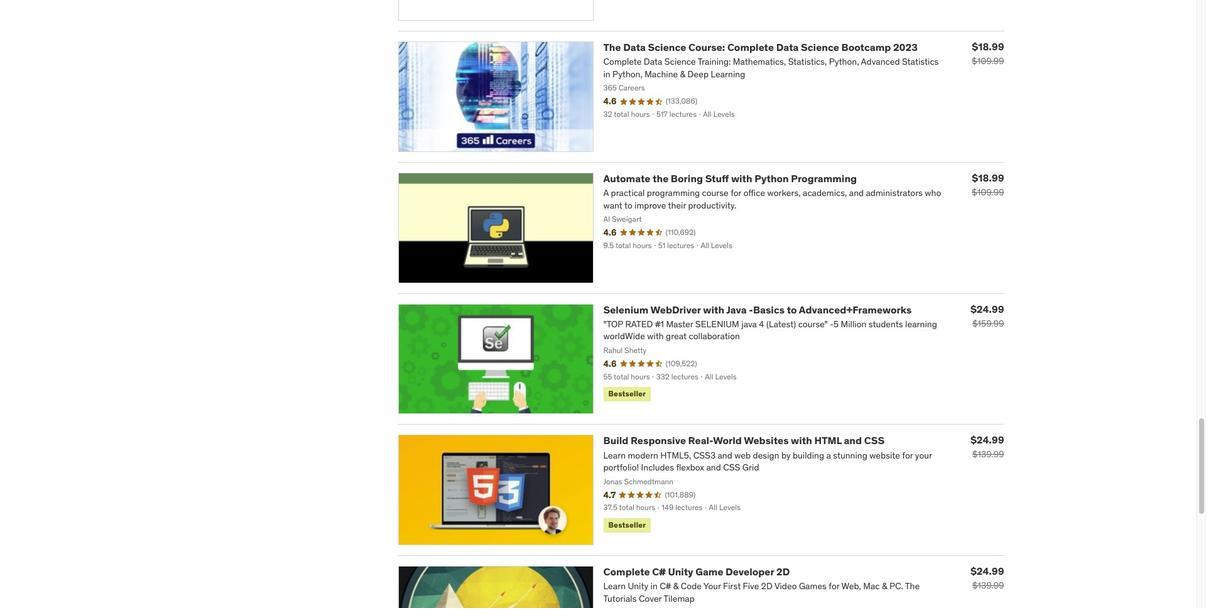 Task type: locate. For each thing, give the bounding box(es) containing it.
1 vertical spatial $18.99
[[972, 171, 1005, 184]]

0 horizontal spatial complete
[[604, 566, 650, 578]]

1 horizontal spatial complete
[[728, 41, 774, 53]]

$18.99
[[972, 40, 1005, 53], [972, 171, 1005, 184]]

2 horizontal spatial with
[[791, 435, 813, 447]]

$18.99 $109.99 for automate the boring stuff with python programming
[[972, 171, 1005, 198]]

1 data from the left
[[624, 41, 646, 53]]

$139.99 for complete c# unity game developer 2d
[[973, 580, 1005, 592]]

1 $18.99 $109.99 from the top
[[972, 40, 1005, 67]]

complete
[[728, 41, 774, 53], [604, 566, 650, 578]]

science left course:
[[648, 41, 687, 53]]

0 horizontal spatial science
[[648, 41, 687, 53]]

complete c# unity game developer 2d
[[604, 566, 790, 578]]

2 $18.99 $109.99 from the top
[[972, 171, 1005, 198]]

1 vertical spatial $24.99
[[971, 434, 1005, 447]]

1 vertical spatial $139.99
[[973, 580, 1005, 592]]

1 vertical spatial complete
[[604, 566, 650, 578]]

1 $109.99 from the top
[[972, 55, 1005, 67]]

$24.99 $139.99
[[971, 434, 1005, 460], [971, 565, 1005, 592]]

2 vertical spatial $24.99
[[971, 565, 1005, 578]]

with left html
[[791, 435, 813, 447]]

0 vertical spatial complete
[[728, 41, 774, 53]]

science
[[648, 41, 687, 53], [801, 41, 840, 53]]

world
[[713, 435, 742, 447]]

0 vertical spatial $24.99 $139.99
[[971, 434, 1005, 460]]

science left "bootcamp"
[[801, 41, 840, 53]]

complete right course:
[[728, 41, 774, 53]]

game
[[696, 566, 724, 578]]

1 horizontal spatial data
[[777, 41, 799, 53]]

1 $24.99 $139.99 from the top
[[971, 434, 1005, 460]]

$159.99
[[973, 318, 1005, 329]]

2 $24.99 from the top
[[971, 434, 1005, 447]]

real-
[[689, 435, 713, 447]]

2 $24.99 $139.99 from the top
[[971, 565, 1005, 592]]

$109.99
[[972, 55, 1005, 67], [972, 187, 1005, 198]]

bootcamp
[[842, 41, 891, 53]]

2 $109.99 from the top
[[972, 187, 1005, 198]]

3 $24.99 from the top
[[971, 565, 1005, 578]]

automate the boring stuff with python programming link
[[604, 172, 857, 185]]

$18.99 for the data science course: complete data science bootcamp 2023
[[972, 40, 1005, 53]]

python
[[755, 172, 789, 185]]

0 horizontal spatial with
[[703, 303, 725, 316]]

build responsive real-world websites with html and css link
[[604, 435, 885, 447]]

0 vertical spatial $24.99
[[971, 303, 1005, 315]]

$24.99
[[971, 303, 1005, 315], [971, 434, 1005, 447], [971, 565, 1005, 578]]

0 vertical spatial $139.99
[[973, 449, 1005, 460]]

1 vertical spatial with
[[703, 303, 725, 316]]

course:
[[689, 41, 725, 53]]

1 $139.99 from the top
[[973, 449, 1005, 460]]

1 vertical spatial $18.99 $109.99
[[972, 171, 1005, 198]]

$18.99 $109.99
[[972, 40, 1005, 67], [972, 171, 1005, 198]]

1 $18.99 from the top
[[972, 40, 1005, 53]]

data
[[624, 41, 646, 53], [777, 41, 799, 53]]

1 horizontal spatial science
[[801, 41, 840, 53]]

-
[[749, 303, 754, 316]]

$24.99 $139.99 for complete c# unity game developer 2d
[[971, 565, 1005, 592]]

selenium webdriver with java -basics to advanced+frameworks
[[604, 303, 912, 316]]

1 vertical spatial $109.99
[[972, 187, 1005, 198]]

with right the stuff
[[731, 172, 753, 185]]

2 vertical spatial with
[[791, 435, 813, 447]]

complete left c#
[[604, 566, 650, 578]]

complete c# unity game developer 2d link
[[604, 566, 790, 578]]

1 $24.99 from the top
[[971, 303, 1005, 315]]

to
[[787, 303, 797, 316]]

html
[[815, 435, 842, 447]]

2 $139.99 from the top
[[973, 580, 1005, 592]]

$139.99 for build responsive real-world websites with html and css
[[973, 449, 1005, 460]]

selenium webdriver with java -basics to advanced+frameworks link
[[604, 303, 912, 316]]

2 $18.99 from the top
[[972, 171, 1005, 184]]

with left the java
[[703, 303, 725, 316]]

with
[[731, 172, 753, 185], [703, 303, 725, 316], [791, 435, 813, 447]]

0 vertical spatial $109.99
[[972, 55, 1005, 67]]

$24.99 for and
[[971, 434, 1005, 447]]

0 vertical spatial $18.99 $109.99
[[972, 40, 1005, 67]]

0 vertical spatial with
[[731, 172, 753, 185]]

$139.99
[[973, 449, 1005, 460], [973, 580, 1005, 592]]

0 horizontal spatial data
[[624, 41, 646, 53]]

the
[[604, 41, 621, 53]]

build
[[604, 435, 629, 447]]

0 vertical spatial $18.99
[[972, 40, 1005, 53]]

websites
[[744, 435, 789, 447]]

1 vertical spatial $24.99 $139.99
[[971, 565, 1005, 592]]

advanced+frameworks
[[799, 303, 912, 316]]



Task type: vqa. For each thing, say whether or not it's contained in the screenshot.
topics
no



Task type: describe. For each thing, give the bounding box(es) containing it.
$18.99 for automate the boring stuff with python programming
[[972, 171, 1005, 184]]

$24.99 $139.99 for build responsive real-world websites with html and css
[[971, 434, 1005, 460]]

1 horizontal spatial with
[[731, 172, 753, 185]]

basics
[[754, 303, 785, 316]]

css
[[865, 435, 885, 447]]

2d
[[777, 566, 790, 578]]

2 science from the left
[[801, 41, 840, 53]]

build responsive real-world websites with html and css
[[604, 435, 885, 447]]

1 science from the left
[[648, 41, 687, 53]]

automate the boring stuff with python programming
[[604, 172, 857, 185]]

$18.99 $109.99 for the data science course: complete data science bootcamp 2023
[[972, 40, 1005, 67]]

2023
[[894, 41, 918, 53]]

stuff
[[706, 172, 729, 185]]

responsive
[[631, 435, 686, 447]]

programming
[[791, 172, 857, 185]]

and
[[844, 435, 862, 447]]

the data science course: complete data science bootcamp 2023 link
[[604, 41, 918, 53]]

automate
[[604, 172, 651, 185]]

webdriver
[[651, 303, 701, 316]]

selenium
[[604, 303, 649, 316]]

$24.99 $159.99
[[971, 303, 1005, 329]]

the data science course: complete data science bootcamp 2023
[[604, 41, 918, 53]]

java
[[727, 303, 747, 316]]

$109.99 for automate the boring stuff with python programming
[[972, 187, 1005, 198]]

$24.99 for advanced+frameworks
[[971, 303, 1005, 315]]

the
[[653, 172, 669, 185]]

developer
[[726, 566, 775, 578]]

unity
[[668, 566, 694, 578]]

boring
[[671, 172, 703, 185]]

$109.99 for the data science course: complete data science bootcamp 2023
[[972, 55, 1005, 67]]

2 data from the left
[[777, 41, 799, 53]]

c#
[[653, 566, 666, 578]]



